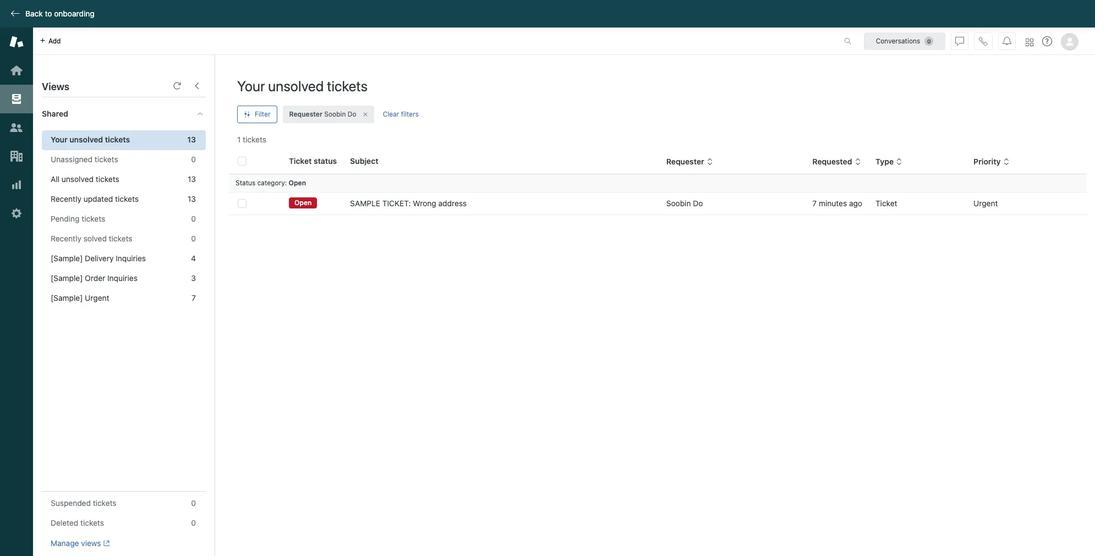 Task type: locate. For each thing, give the bounding box(es) containing it.
manage views
[[51, 539, 101, 549]]

3 0 from the top
[[191, 234, 196, 243]]

0 vertical spatial recently
[[51, 194, 81, 204]]

7 left the "minutes"
[[813, 199, 817, 208]]

[sample] up [sample] urgent
[[51, 274, 83, 283]]

refresh views pane image
[[173, 82, 182, 90]]

1 horizontal spatial do
[[693, 199, 703, 208]]

shared button
[[33, 97, 186, 131]]

zendesk image
[[0, 556, 33, 557]]

requested button
[[813, 157, 862, 167]]

get started image
[[9, 63, 24, 78]]

requester up the soobin do
[[667, 157, 705, 166]]

delivery
[[85, 254, 114, 263]]

category:
[[258, 179, 287, 187]]

ticket inside row
[[876, 199, 898, 208]]

requester
[[289, 110, 323, 118], [667, 157, 705, 166]]

[sample] order inquiries
[[51, 274, 138, 283]]

unsolved up unassigned tickets
[[70, 135, 103, 144]]

clear
[[383, 110, 399, 118]]

[sample]
[[51, 254, 83, 263], [51, 274, 83, 283], [51, 294, 83, 303]]

1 recently from the top
[[51, 194, 81, 204]]

tickets down the recently updated tickets
[[82, 214, 105, 224]]

1 vertical spatial ticket
[[876, 199, 898, 208]]

unassigned
[[51, 155, 93, 164]]

tickets
[[327, 78, 368, 94], [105, 135, 130, 144], [243, 135, 267, 144], [95, 155, 118, 164], [96, 175, 119, 184], [115, 194, 139, 204], [82, 214, 105, 224], [109, 234, 132, 243], [93, 499, 117, 508], [80, 519, 104, 528]]

ticket status
[[289, 156, 337, 166]]

status
[[236, 179, 256, 187]]

[sample] down "[sample] order inquiries"
[[51, 294, 83, 303]]

your unsolved tickets up unassigned tickets
[[51, 135, 130, 144]]

0 horizontal spatial your unsolved tickets
[[51, 135, 130, 144]]

1 vertical spatial open
[[295, 199, 312, 207]]

do left remove image on the left of page
[[348, 110, 357, 118]]

inquiries
[[116, 254, 146, 263], [107, 274, 138, 283]]

do down requester button
[[693, 199, 703, 208]]

2 recently from the top
[[51, 234, 81, 243]]

solved
[[84, 234, 107, 243]]

1 vertical spatial recently
[[51, 234, 81, 243]]

your
[[237, 78, 265, 94], [51, 135, 68, 144]]

0 vertical spatial inquiries
[[116, 254, 146, 263]]

ticket for ticket status
[[289, 156, 312, 166]]

1 vertical spatial 13
[[188, 175, 196, 184]]

1 horizontal spatial urgent
[[974, 199, 999, 208]]

1 vertical spatial unsolved
[[70, 135, 103, 144]]

requester for requester soobin do
[[289, 110, 323, 118]]

0 horizontal spatial requester
[[289, 110, 323, 118]]

recently solved tickets
[[51, 234, 132, 243]]

1 vertical spatial [sample]
[[51, 274, 83, 283]]

open
[[289, 179, 306, 187], [295, 199, 312, 207]]

to
[[45, 9, 52, 18]]

requester for requester
[[667, 157, 705, 166]]

7 for 7
[[192, 294, 196, 303]]

unassigned tickets
[[51, 155, 118, 164]]

0 horizontal spatial your
[[51, 135, 68, 144]]

zendesk support image
[[9, 35, 24, 49]]

7 for 7 minutes ago
[[813, 199, 817, 208]]

wrong
[[413, 199, 437, 208]]

your unsolved tickets
[[237, 78, 368, 94], [51, 135, 130, 144]]

add
[[48, 37, 61, 45]]

tickets right 1
[[243, 135, 267, 144]]

recently for recently solved tickets
[[51, 234, 81, 243]]

recently up pending
[[51, 194, 81, 204]]

13
[[187, 135, 196, 144], [188, 175, 196, 184], [188, 194, 196, 204]]

soobin
[[325, 110, 346, 118], [667, 199, 691, 208]]

recently updated tickets
[[51, 194, 139, 204]]

your unsolved tickets up requester soobin do
[[237, 78, 368, 94]]

3
[[191, 274, 196, 283]]

inquiries right delivery
[[116, 254, 146, 263]]

get help image
[[1043, 36, 1053, 46]]

soobin down requester button
[[667, 199, 691, 208]]

[sample] urgent
[[51, 294, 109, 303]]

1 horizontal spatial 7
[[813, 199, 817, 208]]

0 vertical spatial ticket
[[289, 156, 312, 166]]

requested
[[813, 157, 853, 166]]

0 horizontal spatial ticket
[[289, 156, 312, 166]]

ticket for ticket
[[876, 199, 898, 208]]

urgent down priority
[[974, 199, 999, 208]]

deleted tickets
[[51, 519, 104, 528]]

shared heading
[[33, 97, 215, 131]]

unsolved down unassigned
[[62, 175, 94, 184]]

1 [sample] from the top
[[51, 254, 83, 263]]

0 vertical spatial requester
[[289, 110, 323, 118]]

views
[[42, 81, 69, 93]]

recently down pending
[[51, 234, 81, 243]]

onboarding
[[54, 9, 95, 18]]

soobin do
[[667, 199, 703, 208]]

2 [sample] from the top
[[51, 274, 83, 283]]

4 0 from the top
[[191, 499, 196, 508]]

1 horizontal spatial requester
[[667, 157, 705, 166]]

1 vertical spatial do
[[693, 199, 703, 208]]

1 0 from the top
[[191, 155, 196, 164]]

urgent down order
[[85, 294, 109, 303]]

urgent
[[974, 199, 999, 208], [85, 294, 109, 303]]

2 vertical spatial unsolved
[[62, 175, 94, 184]]

tickets down shared heading
[[105, 135, 130, 144]]

0 vertical spatial your unsolved tickets
[[237, 78, 368, 94]]

soobin left remove image on the left of page
[[325, 110, 346, 118]]

tickets up all unsolved tickets
[[95, 155, 118, 164]]

inquiries for [sample] order inquiries
[[107, 274, 138, 283]]

sample ticket: wrong address link
[[350, 198, 467, 209]]

conversations
[[877, 37, 921, 45]]

3 [sample] from the top
[[51, 294, 83, 303]]

inquiries for [sample] delivery inquiries
[[116, 254, 146, 263]]

[sample] for [sample] urgent
[[51, 294, 83, 303]]

0 horizontal spatial urgent
[[85, 294, 109, 303]]

manage views link
[[51, 539, 110, 549]]

0 vertical spatial 13
[[187, 135, 196, 144]]

tickets up updated
[[96, 175, 119, 184]]

0 vertical spatial 7
[[813, 199, 817, 208]]

[sample] delivery inquiries
[[51, 254, 146, 263]]

requester right filter
[[289, 110, 323, 118]]

all
[[51, 175, 60, 184]]

sample
[[350, 199, 381, 208]]

requester inside button
[[667, 157, 705, 166]]

inquiries right order
[[107, 274, 138, 283]]

back to onboarding
[[25, 9, 95, 18]]

0 vertical spatial your
[[237, 78, 265, 94]]

0 vertical spatial do
[[348, 110, 357, 118]]

your up filter button
[[237, 78, 265, 94]]

2 vertical spatial 13
[[188, 194, 196, 204]]

ticket right ago
[[876, 199, 898, 208]]

1 vertical spatial inquiries
[[107, 274, 138, 283]]

1 vertical spatial soobin
[[667, 199, 691, 208]]

[sample] for [sample] delivery inquiries
[[51, 254, 83, 263]]

shared
[[42, 109, 68, 118]]

your up unassigned
[[51, 135, 68, 144]]

13 for your unsolved tickets
[[187, 135, 196, 144]]

0 vertical spatial urgent
[[974, 199, 999, 208]]

1 vertical spatial requester
[[667, 157, 705, 166]]

organizations image
[[9, 149, 24, 164]]

0 vertical spatial unsolved
[[268, 78, 324, 94]]

0 horizontal spatial do
[[348, 110, 357, 118]]

5 0 from the top
[[191, 519, 196, 528]]

[sample] down recently solved tickets
[[51, 254, 83, 263]]

priority
[[974, 157, 1002, 166]]

1 vertical spatial your unsolved tickets
[[51, 135, 130, 144]]

ticket left status on the top of page
[[289, 156, 312, 166]]

do
[[348, 110, 357, 118], [693, 199, 703, 208]]

row
[[229, 192, 1088, 215]]

7
[[813, 199, 817, 208], [192, 294, 196, 303]]

2 vertical spatial [sample]
[[51, 294, 83, 303]]

recently
[[51, 194, 81, 204], [51, 234, 81, 243]]

0 vertical spatial soobin
[[325, 110, 346, 118]]

unsolved
[[268, 78, 324, 94], [70, 135, 103, 144], [62, 175, 94, 184]]

row containing sample ticket: wrong address
[[229, 192, 1088, 215]]

0
[[191, 155, 196, 164], [191, 214, 196, 224], [191, 234, 196, 243], [191, 499, 196, 508], [191, 519, 196, 528]]

deleted
[[51, 519, 78, 528]]

main element
[[0, 28, 33, 557]]

add button
[[33, 28, 67, 55]]

unsolved up requester soobin do
[[268, 78, 324, 94]]

(opens in a new tab) image
[[101, 541, 110, 548]]

1 horizontal spatial ticket
[[876, 199, 898, 208]]

2 0 from the top
[[191, 214, 196, 224]]

admin image
[[9, 207, 24, 221]]

ticket
[[289, 156, 312, 166], [876, 199, 898, 208]]

7 down 3
[[192, 294, 196, 303]]

0 vertical spatial [sample]
[[51, 254, 83, 263]]

0 horizontal spatial soobin
[[325, 110, 346, 118]]

1 vertical spatial 7
[[192, 294, 196, 303]]

1 horizontal spatial soobin
[[667, 199, 691, 208]]

filter
[[255, 110, 271, 118]]

0 vertical spatial open
[[289, 179, 306, 187]]

open right category:
[[289, 179, 306, 187]]

0 for pending tickets
[[191, 214, 196, 224]]

open down status category: open
[[295, 199, 312, 207]]

updated
[[84, 194, 113, 204]]

0 horizontal spatial 7
[[192, 294, 196, 303]]



Task type: describe. For each thing, give the bounding box(es) containing it.
notifications image
[[1003, 37, 1012, 45]]

button displays agent's chat status as invisible. image
[[956, 37, 965, 45]]

recently for recently updated tickets
[[51, 194, 81, 204]]

suspended tickets
[[51, 499, 117, 508]]

[sample] for [sample] order inquiries
[[51, 274, 83, 283]]

tickets up deleted tickets
[[93, 499, 117, 508]]

pending tickets
[[51, 214, 105, 224]]

open inside row
[[295, 199, 312, 207]]

sample ticket: wrong address
[[350, 199, 467, 208]]

conversations button
[[865, 32, 946, 50]]

type button
[[876, 157, 903, 167]]

customers image
[[9, 121, 24, 135]]

tickets up remove image on the left of page
[[327, 78, 368, 94]]

tickets up views
[[80, 519, 104, 528]]

tickets right updated
[[115, 194, 139, 204]]

0 for recently solved tickets
[[191, 234, 196, 243]]

4
[[191, 254, 196, 263]]

do inside row
[[693, 199, 703, 208]]

1 horizontal spatial your
[[237, 78, 265, 94]]

collapse views pane image
[[193, 82, 202, 90]]

remove image
[[362, 111, 369, 118]]

address
[[439, 199, 467, 208]]

clear filters
[[383, 110, 419, 118]]

clear filters button
[[377, 106, 426, 123]]

ticket:
[[383, 199, 411, 208]]

7 minutes ago
[[813, 199, 863, 208]]

13 for recently updated tickets
[[188, 194, 196, 204]]

1 vertical spatial your
[[51, 135, 68, 144]]

reporting image
[[9, 178, 24, 192]]

status
[[314, 156, 337, 166]]

ago
[[850, 199, 863, 208]]

type
[[876, 157, 894, 166]]

filters
[[401, 110, 419, 118]]

0 for unassigned tickets
[[191, 155, 196, 164]]

minutes
[[819, 199, 848, 208]]

manage
[[51, 539, 79, 549]]

soobin inside row
[[667, 199, 691, 208]]

1
[[237, 135, 241, 144]]

status category: open
[[236, 179, 306, 187]]

1 horizontal spatial your unsolved tickets
[[237, 78, 368, 94]]

order
[[85, 274, 105, 283]]

0 for deleted tickets
[[191, 519, 196, 528]]

0 for suspended tickets
[[191, 499, 196, 508]]

priority button
[[974, 157, 1010, 167]]

views
[[81, 539, 101, 549]]

views image
[[9, 92, 24, 106]]

filter button
[[237, 106, 277, 123]]

tickets right 'solved'
[[109, 234, 132, 243]]

1 tickets
[[237, 135, 267, 144]]

requester button
[[667, 157, 714, 167]]

13 for all unsolved tickets
[[188, 175, 196, 184]]

back to onboarding link
[[0, 9, 100, 19]]

back
[[25, 9, 43, 18]]

pending
[[51, 214, 80, 224]]

zendesk products image
[[1027, 38, 1034, 46]]

subject
[[350, 156, 379, 166]]

requester soobin do
[[289, 110, 357, 118]]

1 vertical spatial urgent
[[85, 294, 109, 303]]

all unsolved tickets
[[51, 175, 119, 184]]

suspended
[[51, 499, 91, 508]]



Task type: vqa. For each thing, say whether or not it's contained in the screenshot.
the bottommost Your
yes



